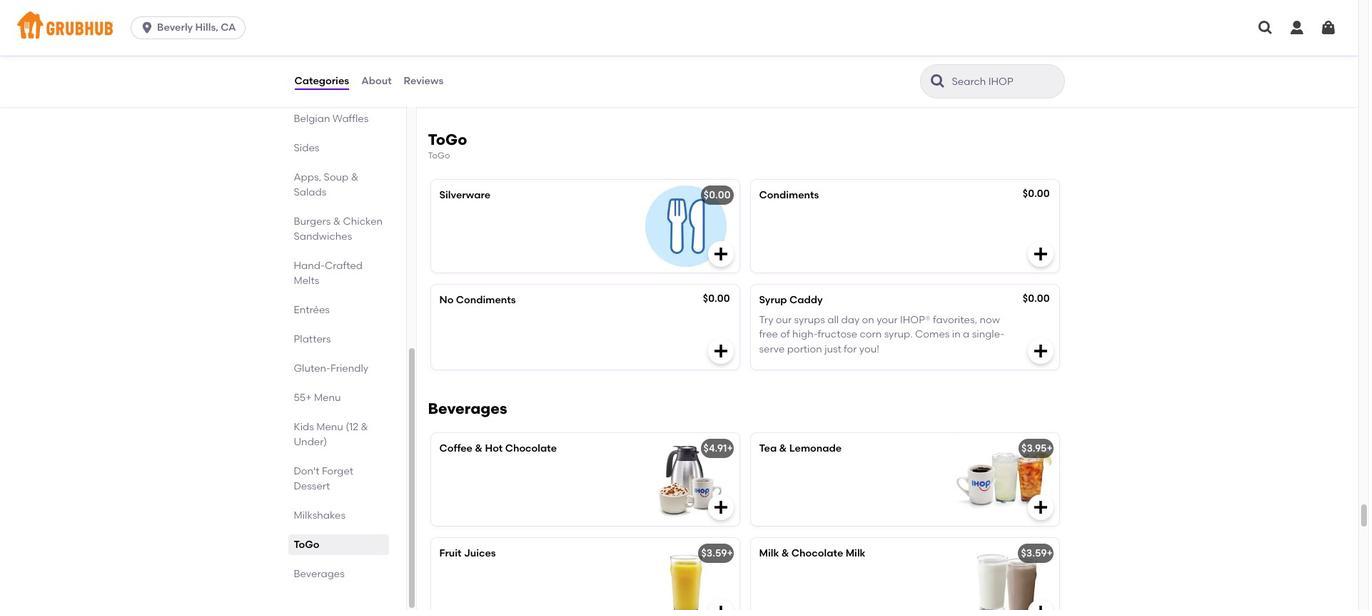 Task type: locate. For each thing, give the bounding box(es) containing it.
1 horizontal spatial $3.59 +
[[1021, 547, 1053, 560]]

hot
[[485, 443, 503, 455]]

just
[[825, 343, 842, 355]]

gluten-
[[294, 363, 331, 375]]

$3.95 +
[[1022, 443, 1053, 455]]

fruit
[[439, 547, 462, 560]]

+ for lemonade
[[1047, 443, 1053, 455]]

whipped
[[504, 67, 546, 79]]

crafted
[[325, 260, 363, 272]]

togo inside togo togo
[[428, 151, 450, 161]]

milk & chocolate milk image
[[952, 538, 1059, 610]]

for
[[844, 343, 857, 355]]

of
[[781, 329, 790, 341]]

milk
[[460, 67, 480, 79]]

forget
[[322, 466, 354, 478]]

beverages up coffee
[[428, 400, 507, 418]]

caddy
[[790, 294, 823, 306]]

menu left (12
[[316, 421, 343, 433]]

scooped
[[439, 53, 482, 65]]

chocolate
[[505, 443, 557, 455], [792, 547, 843, 560]]

now
[[980, 314, 1000, 326]]

1 $3.59 from the left
[[702, 547, 727, 560]]

main navigation navigation
[[0, 0, 1359, 56]]

0 horizontal spatial $3.59
[[702, 547, 727, 560]]

house-
[[294, 98, 329, 110]]

vanilla,
[[584, 53, 618, 65]]

condiments
[[759, 189, 819, 201], [456, 294, 516, 306]]

milk
[[759, 547, 779, 560], [846, 547, 866, 560]]

a
[[963, 329, 970, 341]]

waffles
[[333, 113, 369, 125]]

0 horizontal spatial $3.59 +
[[702, 547, 733, 560]]

2 $3.59 + from the left
[[1021, 547, 1053, 560]]

apps,
[[294, 171, 321, 184]]

don't
[[294, 466, 320, 478]]

0 horizontal spatial chocolate
[[505, 443, 557, 455]]

your
[[877, 314, 898, 326]]

it
[[472, 38, 478, 50]]

1 horizontal spatial chocolate
[[792, 547, 843, 560]]

our
[[776, 314, 792, 326]]

$3.59 for fruit juices
[[702, 547, 727, 560]]

1 $3.59 + from the left
[[702, 547, 733, 560]]

& for burgers
[[333, 216, 341, 228]]

& for milk
[[782, 547, 789, 560]]

1 vertical spatial condiments
[[456, 294, 516, 306]]

sandwiches
[[294, 231, 352, 243]]

fruit juices image
[[632, 538, 739, 610]]

0 vertical spatial chocolate
[[505, 443, 557, 455]]

$4.91 +
[[704, 443, 733, 455]]

with
[[558, 38, 579, 50]]

beverages
[[428, 400, 507, 418], [294, 568, 345, 580]]

coffee & hot chocolate image
[[632, 433, 739, 526]]

& for tea
[[779, 443, 787, 455]]

0 vertical spatial togo
[[428, 131, 467, 149]]

kids menu (12 & under)
[[294, 421, 368, 448]]

and
[[483, 67, 502, 79]]

beverages down milkshakes on the left of the page
[[294, 568, 345, 580]]

2 $3.59 from the left
[[1021, 547, 1047, 560]]

cream,
[[547, 53, 582, 65]]

togo for togo togo
[[428, 131, 467, 149]]

friendly
[[331, 363, 369, 375]]

svg image for condiments
[[1032, 245, 1049, 263]]

55+ menu
[[294, 392, 341, 404]]

free
[[759, 329, 778, 341]]

0 horizontal spatial milk
[[759, 547, 779, 560]]

1 vertical spatial beverages
[[294, 568, 345, 580]]

menu right '55+'
[[314, 392, 341, 404]]

1 vertical spatial togo
[[428, 151, 450, 161]]

togo for togo
[[294, 539, 320, 551]]

ihop®
[[900, 314, 931, 326]]

svg image
[[1289, 19, 1306, 36], [1320, 19, 1337, 36], [712, 343, 729, 360], [1032, 343, 1049, 360], [1032, 499, 1049, 516], [712, 604, 729, 610]]

kids
[[294, 421, 314, 433]]

melts
[[294, 275, 319, 287]]

&
[[351, 171, 359, 184], [333, 216, 341, 228], [361, 421, 368, 433], [475, 443, 483, 455], [779, 443, 787, 455], [782, 547, 789, 560]]

$3.59 + for milk & chocolate milk
[[1021, 547, 1053, 560]]

svg image
[[1257, 19, 1275, 36], [140, 21, 154, 35], [712, 245, 729, 263], [1032, 245, 1049, 263], [712, 499, 729, 516], [1032, 604, 1049, 610]]

1 horizontal spatial $3.59
[[1021, 547, 1047, 560]]

0 vertical spatial beverages
[[428, 400, 507, 418]]

belgian
[[294, 113, 330, 125]]

+
[[727, 443, 733, 455], [1047, 443, 1053, 455], [727, 547, 733, 560], [1047, 547, 1053, 560]]

+ for hot
[[727, 443, 733, 455]]

+ for chocolate
[[1047, 547, 1053, 560]]

0 vertical spatial menu
[[314, 392, 341, 404]]

real
[[439, 67, 458, 79]]

svg image inside beverly hills, ca button
[[140, 21, 154, 35]]

all
[[828, 314, 839, 326]]

categories
[[295, 75, 349, 87]]

platters
[[294, 333, 331, 346]]

& inside burgers & chicken sandwiches
[[333, 216, 341, 228]]

tea & lemonade image
[[952, 433, 1059, 526]]

on
[[862, 314, 875, 326]]

0 horizontal spatial beverages
[[294, 568, 345, 580]]

no
[[439, 294, 454, 306]]

syrup
[[759, 294, 787, 306]]

fructose
[[818, 329, 858, 341]]

1 horizontal spatial milk
[[846, 547, 866, 560]]

salads
[[294, 186, 327, 198]]

don't forget dessert
[[294, 466, 354, 493]]

burgers & chicken sandwiches
[[294, 216, 383, 243]]

$3.59
[[702, 547, 727, 560], [1021, 547, 1047, 560]]

2 vertical spatial togo
[[294, 539, 320, 551]]

$0.00
[[1023, 188, 1050, 200], [704, 189, 731, 201], [703, 293, 730, 305], [1023, 293, 1050, 305]]

hand-crafted melts
[[294, 260, 363, 287]]

0 vertical spatial condiments
[[759, 189, 819, 201]]

tea & lemonade
[[759, 443, 842, 455]]

under)
[[294, 436, 327, 448]]

$3.59 +
[[702, 547, 733, 560], [1021, 547, 1053, 560]]

favorites,
[[933, 314, 978, 326]]

menu inside the kids menu (12 & under)
[[316, 421, 343, 433]]

milk & chocolate milk
[[759, 547, 866, 560]]

chicken
[[343, 216, 383, 228]]

menu for 55+
[[314, 392, 341, 404]]

1 vertical spatial menu
[[316, 421, 343, 433]]



Task type: vqa. For each thing, say whether or not it's contained in the screenshot.
it
yes



Task type: describe. For each thing, give the bounding box(es) containing it.
$3.59 + for fruit juices
[[702, 547, 733, 560]]

try our syrups all day on your ihop® favorites, now free of high-fructose corn syrup. comes in a single- serve portion just for you!
[[759, 314, 1005, 355]]

$3.95
[[1022, 443, 1047, 455]]

fruit juices
[[439, 547, 496, 560]]

entrées
[[294, 304, 330, 316]]

hand-
[[581, 38, 611, 50]]

svg image for coffee & hot chocolate
[[712, 499, 729, 516]]

Search IHOP search field
[[951, 75, 1060, 89]]

made
[[329, 98, 357, 110]]

reviews
[[404, 75, 444, 87]]

shake
[[439, 38, 469, 50]]

beverly
[[157, 21, 193, 34]]

level
[[534, 38, 556, 50]]

syrup.
[[884, 329, 913, 341]]

svg image for milk & chocolate milk
[[1032, 604, 1049, 610]]

0 horizontal spatial condiments
[[456, 294, 516, 306]]

day
[[841, 314, 860, 326]]

in
[[952, 329, 961, 341]]

1 horizontal spatial condiments
[[759, 189, 819, 201]]

high-
[[793, 329, 818, 341]]

syrup caddy
[[759, 294, 823, 306]]

$3.59 for milk & chocolate milk
[[1021, 547, 1047, 560]]

silverware
[[439, 189, 491, 201]]

$4.91
[[704, 443, 727, 455]]

hills,
[[195, 21, 218, 34]]

1 vertical spatial chocolate
[[792, 547, 843, 560]]

ca
[[221, 21, 236, 34]]

lemonade
[[789, 443, 842, 455]]

search icon image
[[929, 73, 946, 90]]

house-made belgian waffles
[[294, 98, 369, 125]]

burgers
[[294, 216, 331, 228]]

svg image for silverware
[[712, 245, 729, 263]]

menu for kids
[[316, 421, 343, 433]]

55+
[[294, 392, 312, 404]]

& inside apps, soup & salads
[[351, 171, 359, 184]]

next
[[511, 38, 532, 50]]

beverly hills, ca button
[[131, 16, 251, 39]]

1 milk from the left
[[759, 547, 779, 560]]

no condiments
[[439, 294, 516, 306]]

juices
[[464, 547, 496, 560]]

to
[[480, 38, 490, 50]]

topping.
[[549, 67, 589, 79]]

coffee
[[439, 443, 473, 455]]

2 milk from the left
[[846, 547, 866, 560]]

comes
[[915, 329, 950, 341]]

ice
[[530, 53, 545, 65]]

soup
[[324, 171, 349, 184]]

apps, soup & salads
[[294, 171, 359, 198]]

premium
[[484, 53, 528, 65]]

coffee & hot chocolate
[[439, 443, 557, 455]]

corn
[[860, 329, 882, 341]]

portion
[[787, 343, 822, 355]]

milkshakes
[[294, 510, 346, 522]]

the
[[493, 38, 508, 50]]

single-
[[972, 329, 1005, 341]]

you!
[[860, 343, 880, 355]]

try
[[759, 314, 774, 326]]

& inside the kids menu (12 & under)
[[361, 421, 368, 433]]

shake it to the next level with hand- scooped premium ice cream, vanilla, real milk and whipped topping. button
[[431, 9, 739, 102]]

about
[[361, 75, 392, 87]]

dessert
[[294, 481, 330, 493]]

shake it to the next level with hand- scooped premium ice cream, vanilla, real milk and whipped topping.
[[439, 38, 618, 79]]

tea
[[759, 443, 777, 455]]

house-made milkshakes image
[[632, 9, 739, 102]]

about button
[[361, 56, 392, 107]]

categories button
[[294, 56, 350, 107]]

hand-
[[294, 260, 325, 272]]

beverly hills, ca
[[157, 21, 236, 34]]

& for coffee
[[475, 443, 483, 455]]

serve
[[759, 343, 785, 355]]

gluten-friendly
[[294, 363, 369, 375]]

1 horizontal spatial beverages
[[428, 400, 507, 418]]

syrups
[[794, 314, 825, 326]]

sides
[[294, 142, 319, 154]]

silverware image
[[632, 180, 739, 273]]

reviews button
[[403, 56, 444, 107]]



